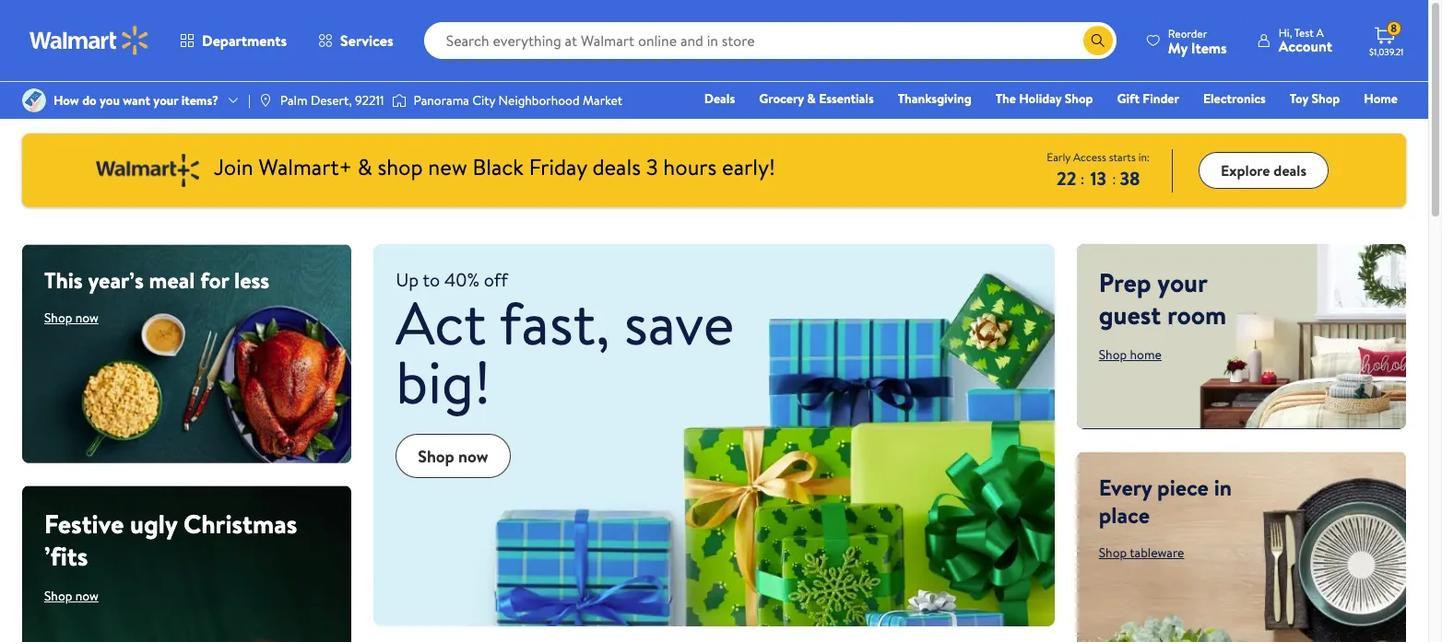 Task type: locate. For each thing, give the bounding box(es) containing it.
& right grocery
[[807, 89, 816, 108]]

1 vertical spatial now
[[459, 445, 488, 468]]

fashion link
[[1111, 114, 1170, 135]]

this
[[44, 265, 83, 296]]

0 horizontal spatial deals
[[593, 151, 641, 183]]

this year's meal for less
[[44, 265, 270, 296]]

hi,
[[1279, 25, 1293, 41]]

your inside prep your guest room
[[1158, 265, 1208, 301]]

0 vertical spatial shop now link
[[44, 309, 99, 327]]

: left "13"
[[1081, 168, 1085, 189]]

: left 38
[[1113, 168, 1117, 189]]

walmart plus logo image
[[96, 154, 199, 187]]

shop down big!
[[418, 445, 455, 468]]

shop now link for act fast, save big!
[[396, 434, 511, 479]]

shop now for this year's meal for less
[[44, 309, 99, 327]]

shop
[[1065, 89, 1094, 108], [1312, 89, 1340, 108], [44, 309, 72, 327], [1099, 346, 1127, 364], [418, 445, 455, 468], [1099, 544, 1127, 563], [44, 587, 72, 606]]

1 vertical spatial shop now
[[418, 445, 488, 468]]

1 horizontal spatial your
[[1158, 265, 1208, 301]]

0 horizontal spatial :
[[1081, 168, 1085, 189]]

0 vertical spatial walmart+
[[1343, 115, 1398, 134]]

walmart+ down palm
[[259, 151, 352, 183]]

items
[[1192, 37, 1227, 58]]

deals inside button
[[1274, 160, 1307, 181]]

how do you want your items?
[[53, 91, 219, 110]]

shop now for festive ugly christmas 'fits
[[44, 587, 99, 606]]

shop left home
[[1099, 346, 1127, 364]]

 image
[[22, 89, 46, 113]]

shop for prep your guest room
[[1099, 346, 1127, 364]]

registry
[[1186, 115, 1233, 134]]

deals left the 3
[[593, 151, 641, 183]]

gift finder
[[1118, 89, 1180, 108]]

toy
[[1290, 89, 1309, 108]]

city
[[472, 91, 496, 110]]

fast,
[[500, 282, 610, 364]]

1 vertical spatial &
[[358, 151, 372, 183]]

festive ugly christmas 'fits
[[44, 506, 297, 574]]

explore deals button
[[1199, 152, 1329, 189]]

home
[[1364, 89, 1398, 108]]

shop down this
[[44, 309, 72, 327]]

92211
[[355, 91, 384, 110]]

shop tableware
[[1099, 544, 1185, 563]]

join walmart+ & shop new black friday deals 3 hours early!
[[214, 151, 776, 183]]

0 horizontal spatial  image
[[258, 93, 273, 108]]

1 vertical spatial shop now link
[[396, 434, 511, 479]]

shop now link for this year's meal for less
[[44, 309, 99, 327]]

finder
[[1143, 89, 1180, 108]]

shop down 'fits
[[44, 587, 72, 606]]

the holiday shop link
[[988, 89, 1102, 109]]

0 vertical spatial your
[[153, 91, 178, 110]]

items?
[[181, 91, 219, 110]]

one debit link
[[1249, 114, 1328, 135]]

& left shop
[[358, 151, 372, 183]]

1 horizontal spatial &
[[807, 89, 816, 108]]

walmart+ inside 'walmart+' link
[[1343, 115, 1398, 134]]

every
[[1099, 472, 1152, 504]]

 image
[[392, 91, 406, 110], [258, 93, 273, 108]]

holiday
[[1019, 89, 1062, 108]]

walmart image
[[30, 26, 149, 55]]

0 vertical spatial &
[[807, 89, 816, 108]]

shop right toy
[[1312, 89, 1340, 108]]

1 horizontal spatial deals
[[1274, 160, 1307, 181]]

one
[[1257, 115, 1285, 134]]

1 horizontal spatial  image
[[392, 91, 406, 110]]

toy shop link
[[1282, 89, 1349, 109]]

'fits
[[44, 538, 88, 574]]

walmart+ link
[[1335, 114, 1407, 135]]

every piece in place
[[1099, 472, 1232, 531]]

palm
[[280, 91, 308, 110]]

0 vertical spatial now
[[75, 309, 99, 327]]

|
[[248, 91, 251, 110]]

deals link
[[696, 89, 744, 109]]

walmart+
[[1343, 115, 1398, 134], [259, 151, 352, 183]]

deals
[[704, 89, 735, 108]]

tableware
[[1130, 544, 1185, 563]]

walmart+ down home link
[[1343, 115, 1398, 134]]

1 horizontal spatial walmart+
[[1343, 115, 1398, 134]]

in
[[1214, 472, 1232, 504]]

shop now link for festive ugly christmas 'fits
[[44, 587, 99, 606]]

now for act fast, save big!
[[459, 445, 488, 468]]

year's
[[88, 265, 144, 296]]

shop right holiday
[[1065, 89, 1094, 108]]

 image right |
[[258, 93, 273, 108]]

0 horizontal spatial walmart+
[[259, 151, 352, 183]]

shop for every piece in place
[[1099, 544, 1127, 563]]

deals right the explore
[[1274, 160, 1307, 181]]

22
[[1057, 166, 1077, 190]]

1 : from the left
[[1081, 168, 1085, 189]]

1 horizontal spatial :
[[1113, 168, 1117, 189]]

0 horizontal spatial &
[[358, 151, 372, 183]]

2 vertical spatial shop now
[[44, 587, 99, 606]]

shop now link down 'fits
[[44, 587, 99, 606]]

deals
[[593, 151, 641, 183], [1274, 160, 1307, 181]]

now for festive ugly christmas 'fits
[[75, 587, 99, 606]]

one debit
[[1257, 115, 1319, 134]]

2 vertical spatial shop now link
[[44, 587, 99, 606]]

now down this
[[75, 309, 99, 327]]

early access starts in: 22 : 13 : 38
[[1047, 149, 1150, 190]]

big!
[[396, 341, 491, 423]]

1 vertical spatial walmart+
[[259, 151, 352, 183]]

festive
[[44, 506, 124, 542]]

now down 'fits
[[75, 587, 99, 606]]

shop now down big!
[[418, 445, 488, 468]]

your right want
[[153, 91, 178, 110]]

the
[[996, 89, 1016, 108]]

neighborhood
[[499, 91, 580, 110]]

toy shop
[[1290, 89, 1340, 108]]

prep your guest room
[[1099, 265, 1227, 333]]

shop now link
[[44, 309, 99, 327], [396, 434, 511, 479], [44, 587, 99, 606]]

shop down place
[[1099, 544, 1127, 563]]

0 vertical spatial shop now
[[44, 309, 99, 327]]

services button
[[303, 18, 409, 63]]

now down big!
[[459, 445, 488, 468]]

grocery & essentials
[[759, 89, 874, 108]]

&
[[807, 89, 816, 108], [358, 151, 372, 183]]

prep
[[1099, 265, 1152, 301]]

 image right 92211
[[392, 91, 406, 110]]

shop now down this
[[44, 309, 99, 327]]

2 vertical spatial now
[[75, 587, 99, 606]]

your right prep
[[1158, 265, 1208, 301]]

your
[[153, 91, 178, 110], [1158, 265, 1208, 301]]

now
[[75, 309, 99, 327], [459, 445, 488, 468], [75, 587, 99, 606]]

shop home
[[1099, 346, 1162, 364]]

grocery & essentials link
[[751, 89, 882, 109]]

1 vertical spatial your
[[1158, 265, 1208, 301]]

room
[[1168, 297, 1227, 333]]

account
[[1279, 36, 1333, 56]]

shop now down 'fits
[[44, 587, 99, 606]]

new
[[428, 151, 467, 183]]

shop now link down this
[[44, 309, 99, 327]]

shop now link down big!
[[396, 434, 511, 479]]

& inside grocery & essentials link
[[807, 89, 816, 108]]

shop now
[[44, 309, 99, 327], [418, 445, 488, 468], [44, 587, 99, 606]]



Task type: vqa. For each thing, say whether or not it's contained in the screenshot.
bottom the bowls
no



Task type: describe. For each thing, give the bounding box(es) containing it.
act fast, save big!
[[396, 282, 735, 423]]

early!
[[722, 151, 776, 183]]

38
[[1120, 166, 1141, 190]]

hours
[[663, 151, 717, 183]]

shop
[[378, 151, 423, 183]]

home link
[[1356, 89, 1407, 109]]

fashion
[[1119, 115, 1162, 134]]

black
[[473, 151, 524, 183]]

the holiday shop
[[996, 89, 1094, 108]]

a
[[1317, 25, 1324, 41]]

Walmart Site-Wide search field
[[424, 22, 1117, 59]]

gift
[[1118, 89, 1140, 108]]

home fashion
[[1119, 89, 1398, 134]]

$1,039.21
[[1370, 45, 1404, 58]]

do
[[82, 91, 97, 110]]

want
[[123, 91, 150, 110]]

shop inside the holiday shop link
[[1065, 89, 1094, 108]]

for
[[200, 265, 229, 296]]

essentials
[[819, 89, 874, 108]]

how
[[53, 91, 79, 110]]

panorama
[[414, 91, 469, 110]]

access
[[1074, 149, 1107, 165]]

place
[[1099, 500, 1150, 531]]

Search search field
[[424, 22, 1117, 59]]

less
[[234, 265, 270, 296]]

hi, test a account
[[1279, 25, 1333, 56]]

explore deals
[[1221, 160, 1307, 181]]

starts
[[1109, 149, 1136, 165]]

save
[[624, 282, 735, 364]]

shop inside toy shop link
[[1312, 89, 1340, 108]]

shop tableware link
[[1099, 544, 1185, 563]]

shop for festive ugly christmas 'fits
[[44, 587, 72, 606]]

0 horizontal spatial your
[[153, 91, 178, 110]]

shop now for act fast, save big!
[[418, 445, 488, 468]]

reorder my items
[[1168, 25, 1227, 58]]

 image for palm
[[258, 93, 273, 108]]

registry link
[[1178, 114, 1241, 135]]

grocery
[[759, 89, 804, 108]]

shop for act fast, save big!
[[418, 445, 455, 468]]

3
[[646, 151, 658, 183]]

act
[[396, 282, 487, 364]]

 image for panorama
[[392, 91, 406, 110]]

explore
[[1221, 160, 1271, 181]]

services
[[340, 30, 394, 51]]

gift finder link
[[1109, 89, 1188, 109]]

8 $1,039.21
[[1370, 20, 1404, 58]]

8
[[1391, 20, 1397, 36]]

electronics
[[1204, 89, 1266, 108]]

home
[[1130, 346, 1162, 364]]

now for this year's meal for less
[[75, 309, 99, 327]]

shop home link
[[1099, 346, 1162, 364]]

in:
[[1139, 149, 1150, 165]]

thanksgiving link
[[890, 89, 980, 109]]

2 : from the left
[[1113, 168, 1117, 189]]

test
[[1295, 25, 1314, 41]]

guest
[[1099, 297, 1162, 333]]

piece
[[1158, 472, 1209, 504]]

early
[[1047, 149, 1071, 165]]

electronics link
[[1195, 89, 1275, 109]]

meal
[[149, 265, 195, 296]]

panorama city neighborhood market
[[414, 91, 623, 110]]

christmas
[[183, 506, 297, 542]]

join
[[214, 151, 253, 183]]

thanksgiving
[[898, 89, 972, 108]]

shop for this year's meal for less
[[44, 309, 72, 327]]

reorder
[[1168, 25, 1208, 41]]

palm desert, 92211
[[280, 91, 384, 110]]

friday
[[529, 151, 587, 183]]

debit
[[1288, 115, 1319, 134]]

search icon image
[[1091, 33, 1106, 48]]

departments
[[202, 30, 287, 51]]

my
[[1168, 37, 1188, 58]]

desert,
[[311, 91, 352, 110]]



